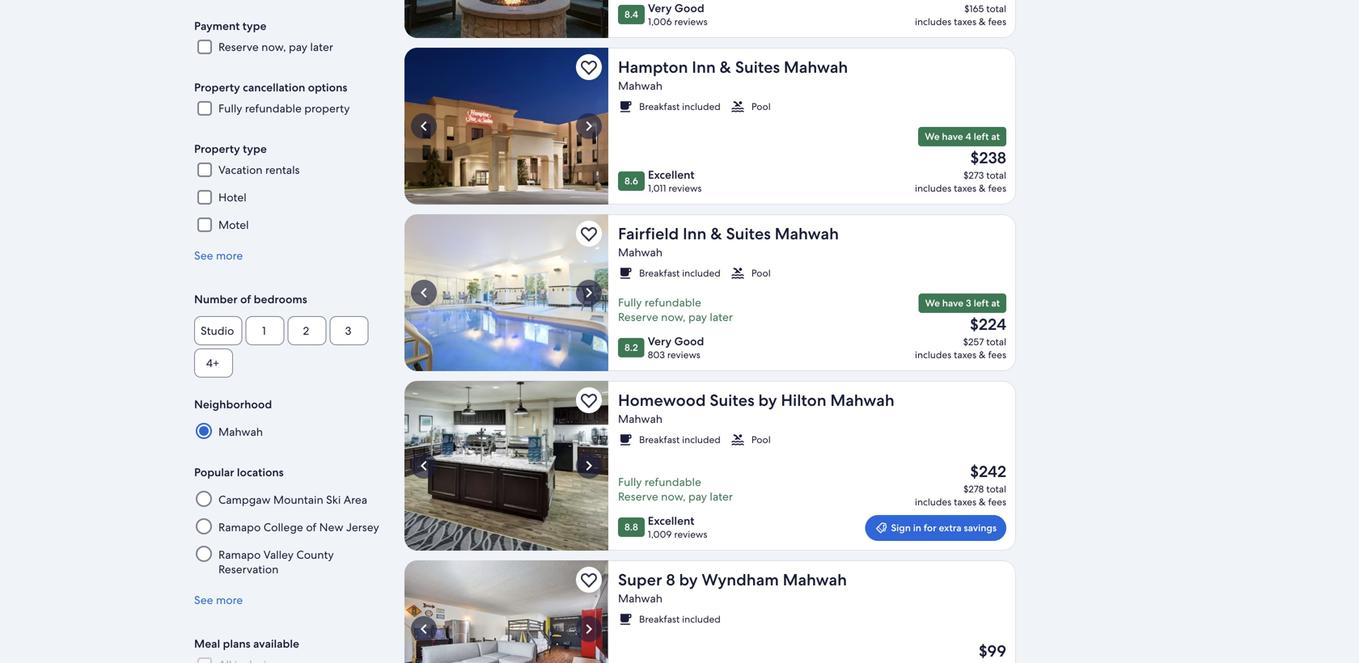 Task type: locate. For each thing, give the bounding box(es) containing it.
1 vertical spatial fully refundable reserve now, pay later
[[618, 475, 733, 504]]

reviews inside excellent 1,011 reviews
[[669, 182, 702, 195]]

0 vertical spatial have
[[942, 130, 963, 143]]

0 vertical spatial see more button
[[194, 249, 385, 263]]

1 vertical spatial left
[[974, 297, 989, 310]]

2 vertical spatial suites
[[710, 390, 755, 411]]

now, up the very good 803 reviews
[[661, 310, 686, 324]]

1 vertical spatial inn
[[683, 223, 707, 244]]

1 horizontal spatial of
[[306, 520, 317, 535]]

popular locations
[[194, 465, 284, 480]]

1 vertical spatial property
[[194, 142, 240, 156]]

0 horizontal spatial of
[[240, 292, 251, 307]]

1 vertical spatial see
[[194, 593, 213, 608]]

reviews right 1,009
[[674, 528, 708, 541]]

have inside we have 3 left at $224 $257 total includes taxes & fees
[[943, 297, 964, 310]]

1 includes from the top
[[915, 15, 952, 28]]

total down $224
[[987, 336, 1007, 348]]

1 good from the top
[[675, 1, 705, 15]]

0 vertical spatial very
[[648, 1, 672, 15]]

1 vertical spatial see more
[[194, 593, 243, 608]]

plans
[[223, 637, 251, 651]]

property left the cancellation
[[194, 80, 240, 95]]

fees
[[988, 15, 1007, 28], [988, 182, 1007, 195], [988, 349, 1007, 361], [988, 496, 1007, 509]]

included down super 8 by wyndham mahwah mahwah
[[682, 613, 721, 626]]

by inside super 8 by wyndham mahwah mahwah
[[679, 570, 698, 591]]

small image
[[618, 100, 633, 114], [618, 266, 633, 281], [618, 433, 633, 447], [731, 433, 745, 447]]

inn right fairfield
[[683, 223, 707, 244]]

1 pool from the top
[[752, 100, 771, 113]]

$242 $278 total includes taxes & fees
[[915, 461, 1007, 509]]

we
[[925, 130, 940, 143], [925, 297, 940, 310]]

type
[[243, 19, 267, 33], [243, 142, 267, 156]]

fully right show next image for homewood suites by hilton mahwah
[[618, 475, 642, 490]]

reviews
[[675, 15, 708, 28], [669, 182, 702, 195], [667, 349, 701, 361], [674, 528, 708, 541]]

fully
[[218, 101, 242, 116], [618, 295, 642, 310], [618, 475, 642, 490]]

fully refundable reserve now, pay later up excellent 1,009 reviews
[[618, 475, 733, 504]]

by
[[759, 390, 777, 411], [679, 570, 698, 591]]

small image right show next image for super 8 by wyndham mahwah
[[618, 613, 633, 627]]

breakfast area image
[[405, 381, 608, 551]]

1 ramapo from the top
[[218, 520, 261, 535]]

ramapo inside "ramapo valley county reservation"
[[218, 548, 261, 562]]

Save Super 8 by Wyndham Mahwah to a trip checkbox
[[576, 567, 602, 593]]

by for suites
[[759, 390, 777, 411]]

of left new
[[306, 520, 317, 535]]

1 vertical spatial at
[[991, 297, 1000, 310]]

breakfast down fairfield
[[639, 267, 680, 280]]

breakfast included
[[639, 100, 721, 113], [639, 267, 721, 280], [639, 434, 721, 446], [639, 613, 721, 626]]

by right 8 at bottom left
[[679, 570, 698, 591]]

fairfield
[[618, 223, 679, 244]]

have left the 4
[[942, 130, 963, 143]]

homewood suites by hilton mahwah mahwah
[[618, 390, 895, 426]]

included down the hampton inn & suites mahwah mahwah
[[682, 100, 721, 113]]

excellent inside excellent 1,009 reviews
[[648, 514, 695, 528]]

small image
[[731, 100, 745, 114], [731, 266, 745, 281], [618, 613, 633, 627]]

1 total from the top
[[987, 2, 1007, 15]]

included down homewood
[[682, 434, 721, 446]]

1 vertical spatial reserve
[[618, 310, 658, 324]]

1 vertical spatial excellent
[[648, 514, 695, 528]]

by for 8
[[679, 570, 698, 591]]

breakfast included down hampton
[[639, 100, 721, 113]]

by inside the homewood suites by hilton mahwah mahwah
[[759, 390, 777, 411]]

&
[[979, 15, 986, 28], [720, 57, 731, 78], [979, 182, 986, 195], [711, 223, 722, 244], [979, 349, 986, 361], [979, 496, 986, 509]]

1 vertical spatial small image
[[731, 266, 745, 281]]

of right number
[[240, 292, 251, 307]]

pay up the very good 803 reviews
[[689, 310, 707, 324]]

0 vertical spatial inn
[[692, 57, 716, 78]]

fairfield inn & suites mahwah mahwah
[[618, 223, 839, 260]]

1 vertical spatial good
[[674, 334, 704, 349]]

1 vertical spatial refundable
[[645, 295, 701, 310]]

2 vertical spatial pay
[[689, 490, 707, 504]]

2 have from the top
[[943, 297, 964, 310]]

in
[[913, 522, 922, 534]]

1 have from the top
[[942, 130, 963, 143]]

0 vertical spatial property
[[194, 80, 240, 95]]

2 pool from the top
[[752, 267, 771, 280]]

breakfast included down homewood
[[639, 434, 721, 446]]

1 vertical spatial more
[[216, 593, 243, 608]]

at for $224
[[991, 297, 1000, 310]]

breakfast included down fairfield
[[639, 267, 721, 280]]

very for very good 803 reviews
[[648, 334, 672, 349]]

1 at from the top
[[991, 130, 1000, 143]]

reserve up the 8.2
[[618, 310, 658, 324]]

by left "hilton"
[[759, 390, 777, 411]]

small image down fairfield
[[618, 266, 633, 281]]

see for motel
[[194, 249, 213, 263]]

type up reserve now, pay later
[[243, 19, 267, 33]]

excellent right 8.8
[[648, 514, 695, 528]]

available
[[253, 637, 299, 651]]

0 vertical spatial at
[[991, 130, 1000, 143]]

2 vertical spatial now,
[[661, 490, 686, 504]]

& down '$257'
[[979, 349, 986, 361]]

good for very good 1,006 reviews
[[675, 1, 705, 15]]

2 see from the top
[[194, 593, 213, 608]]

pool down fairfield inn & suites mahwah mahwah
[[752, 267, 771, 280]]

pool down the homewood suites by hilton mahwah mahwah
[[752, 434, 771, 446]]

ramapo left valley
[[218, 548, 261, 562]]

2 property from the top
[[194, 142, 240, 156]]

more
[[216, 249, 243, 263], [216, 593, 243, 608]]

4 breakfast from the top
[[639, 613, 680, 626]]

1 vertical spatial pay
[[689, 310, 707, 324]]

inn
[[692, 57, 716, 78], [683, 223, 707, 244]]

now, for homewood
[[661, 490, 686, 504]]

left inside we have 4 left at $238 $273 total includes taxes & fees
[[974, 130, 989, 143]]

2 left from the top
[[974, 297, 989, 310]]

$165
[[965, 2, 984, 15]]

breakfast
[[639, 100, 680, 113], [639, 267, 680, 280], [639, 434, 680, 446], [639, 613, 680, 626]]

small image down the hampton inn & suites mahwah mahwah
[[731, 100, 745, 114]]

pool down the hampton inn & suites mahwah mahwah
[[752, 100, 771, 113]]

2 see more from the top
[[194, 593, 243, 608]]

2 at from the top
[[991, 297, 1000, 310]]

2 vertical spatial fully
[[618, 475, 642, 490]]

type for property type
[[243, 142, 267, 156]]

inn right hampton
[[692, 57, 716, 78]]

have for $224
[[943, 297, 964, 310]]

excellent for excellent 1,011 reviews
[[648, 167, 695, 182]]

0 vertical spatial pay
[[289, 40, 307, 54]]

at up $224
[[991, 297, 1000, 310]]

& down $165
[[979, 15, 986, 28]]

2 ramapo from the top
[[218, 548, 261, 562]]

& down "$273"
[[979, 182, 986, 195]]

reviews inside the very good 803 reviews
[[667, 349, 701, 361]]

breakfast down 8 at bottom left
[[639, 613, 680, 626]]

excellent 1,011 reviews
[[648, 167, 702, 195]]

taxes inside $165 total includes taxes & fees
[[954, 15, 977, 28]]

pay up excellent 1,009 reviews
[[689, 490, 707, 504]]

1 vertical spatial we
[[925, 297, 940, 310]]

now,
[[262, 40, 286, 54], [661, 310, 686, 324], [661, 490, 686, 504]]

fees inside $165 total includes taxes & fees
[[988, 15, 1007, 28]]

good right 803
[[674, 334, 704, 349]]

at up the $238
[[991, 130, 1000, 143]]

1 more from the top
[[216, 249, 243, 263]]

left inside we have 3 left at $224 $257 total includes taxes & fees
[[974, 297, 989, 310]]

very
[[648, 1, 672, 15], [648, 334, 672, 349]]

0 horizontal spatial 3
[[345, 324, 351, 338]]

8
[[666, 570, 675, 591]]

breakfast down homewood
[[639, 434, 680, 446]]

taxes inside we have 4 left at $238 $273 total includes taxes & fees
[[954, 182, 977, 195]]

property up vacation
[[194, 142, 240, 156]]

included down fairfield inn & suites mahwah mahwah
[[682, 267, 721, 280]]

pool
[[752, 100, 771, 113], [752, 267, 771, 280], [752, 434, 771, 446]]

pay
[[289, 40, 307, 54], [689, 310, 707, 324], [689, 490, 707, 504]]

see up number
[[194, 249, 213, 263]]

very right the 8.2
[[648, 334, 672, 349]]

0 vertical spatial refundable
[[245, 101, 302, 116]]

total inside $165 total includes taxes & fees
[[987, 2, 1007, 15]]

good for very good 803 reviews
[[674, 334, 704, 349]]

2 taxes from the top
[[954, 182, 977, 195]]

breakfast included down 8 at bottom left
[[639, 613, 721, 626]]

1 vertical spatial by
[[679, 570, 698, 591]]

inn for hampton
[[692, 57, 716, 78]]

1 taxes from the top
[[954, 15, 977, 28]]

show previous image for fairfield inn & suites mahwah image
[[414, 283, 434, 303]]

2 breakfast included from the top
[[639, 267, 721, 280]]

fully for homewood
[[618, 475, 642, 490]]

8.6
[[625, 175, 638, 187]]

1 vertical spatial pool
[[752, 267, 771, 280]]

8.4
[[625, 8, 638, 21]]

2 vertical spatial later
[[710, 490, 733, 504]]

1 vertical spatial ramapo
[[218, 548, 261, 562]]

ramapo
[[218, 520, 261, 535], [218, 548, 261, 562]]

& right fairfield
[[711, 223, 722, 244]]

4 fees from the top
[[988, 496, 1007, 509]]

good right '1,006'
[[675, 1, 705, 15]]

total down the $238
[[987, 169, 1007, 182]]

county
[[296, 548, 334, 562]]

1 see from the top
[[194, 249, 213, 263]]

good inside the very good 1,006 reviews
[[675, 1, 705, 15]]

0 vertical spatial we
[[925, 130, 940, 143]]

reviews right 803
[[667, 349, 701, 361]]

see more button for motel
[[194, 249, 385, 263]]

1 excellent from the top
[[648, 167, 695, 182]]

total down $242
[[987, 483, 1007, 496]]

2 total from the top
[[987, 169, 1007, 182]]

small image down fairfield inn & suites mahwah mahwah
[[731, 266, 745, 281]]

refundable up excellent 1,009 reviews
[[645, 475, 701, 490]]

1 horizontal spatial by
[[759, 390, 777, 411]]

very right 8.4
[[648, 1, 672, 15]]

pool for homewood
[[752, 434, 771, 446]]

0 vertical spatial 3
[[966, 297, 972, 310]]

property
[[194, 80, 240, 95], [194, 142, 240, 156]]

see more button down "ramapo valley county reservation"
[[194, 593, 385, 608]]

1 see more from the top
[[194, 249, 243, 263]]

campgaw mountain ski area
[[218, 493, 367, 507]]

2 breakfast from the top
[[639, 267, 680, 280]]

2 vertical spatial reserve
[[618, 490, 658, 504]]

2 vertical spatial pool
[[752, 434, 771, 446]]

bedrooms
[[254, 292, 307, 307]]

see more button up 'bedrooms' at the left of the page
[[194, 249, 385, 263]]

we inside we have 4 left at $238 $273 total includes taxes & fees
[[925, 130, 940, 143]]

1 vertical spatial later
[[710, 310, 733, 324]]

reviews right 1,011
[[669, 182, 702, 195]]

1 vertical spatial suites
[[726, 223, 771, 244]]

very good 803 reviews
[[648, 334, 704, 361]]

left for $224
[[974, 297, 989, 310]]

area
[[344, 493, 367, 507]]

0 vertical spatial by
[[759, 390, 777, 411]]

includes inside $165 total includes taxes & fees
[[915, 15, 952, 28]]

1 breakfast included from the top
[[639, 100, 721, 113]]

2 fully refundable reserve now, pay later from the top
[[618, 475, 733, 504]]

show next image for super 8 by wyndham mahwah image
[[579, 620, 599, 639]]

type for payment type
[[243, 19, 267, 33]]

fully refundable reserve now, pay later up the very good 803 reviews
[[618, 295, 733, 324]]

1,006
[[648, 15, 672, 28]]

0 vertical spatial left
[[974, 130, 989, 143]]

1 vertical spatial of
[[306, 520, 317, 535]]

excellent for excellent 1,009 reviews
[[648, 514, 695, 528]]

taxes
[[954, 15, 977, 28], [954, 182, 977, 195], [954, 349, 977, 361], [954, 496, 977, 509]]

0 vertical spatial fully
[[218, 101, 242, 116]]

breakfast for homewood
[[639, 434, 680, 446]]

property cancellation options
[[194, 80, 347, 95]]

& inside the $242 $278 total includes taxes & fees
[[979, 496, 986, 509]]

3 pool from the top
[[752, 434, 771, 446]]

type up 'vacation rentals'
[[243, 142, 267, 156]]

inn inside fairfield inn & suites mahwah mahwah
[[683, 223, 707, 244]]

3 up $224
[[966, 297, 972, 310]]

included for hampton
[[682, 100, 721, 113]]

later
[[310, 40, 333, 54], [710, 310, 733, 324], [710, 490, 733, 504]]

small image down hampton
[[618, 100, 633, 114]]

of
[[240, 292, 251, 307], [306, 520, 317, 535]]

2 excellent from the top
[[648, 514, 695, 528]]

taxes inside the $242 $278 total includes taxes & fees
[[954, 496, 977, 509]]

1 vertical spatial type
[[243, 142, 267, 156]]

leading image
[[875, 522, 888, 535]]

number
[[194, 292, 238, 307]]

fully for fairfield
[[618, 295, 642, 310]]

suites inside fairfield inn & suites mahwah mahwah
[[726, 223, 771, 244]]

payment type
[[194, 19, 267, 33]]

taxes down $165
[[954, 15, 977, 28]]

3 taxes from the top
[[954, 349, 977, 361]]

1 left from the top
[[974, 130, 989, 143]]

0 vertical spatial small image
[[731, 100, 745, 114]]

1 vertical spatial now,
[[661, 310, 686, 324]]

0 vertical spatial type
[[243, 19, 267, 33]]

refundable
[[245, 101, 302, 116], [645, 295, 701, 310], [645, 475, 701, 490]]

excellent
[[648, 167, 695, 182], [648, 514, 695, 528]]

left
[[974, 130, 989, 143], [974, 297, 989, 310]]

1,011
[[648, 182, 666, 195]]

3 included from the top
[[682, 434, 721, 446]]

jersey
[[346, 520, 379, 535]]

fully right show next image for fairfield inn & suites mahwah
[[618, 295, 642, 310]]

inn inside the hampton inn & suites mahwah mahwah
[[692, 57, 716, 78]]

3 right the 2
[[345, 324, 351, 338]]

1 property from the top
[[194, 80, 240, 95]]

reserve for homewood suites by hilton mahwah
[[618, 490, 658, 504]]

suites
[[735, 57, 780, 78], [726, 223, 771, 244], [710, 390, 755, 411]]

now, up excellent 1,009 reviews
[[661, 490, 686, 504]]

at
[[991, 130, 1000, 143], [991, 297, 1000, 310]]

we have 3 left at $224 $257 total includes taxes & fees
[[915, 297, 1007, 361]]

locations
[[237, 465, 284, 480]]

0 vertical spatial of
[[240, 292, 251, 307]]

good inside the very good 803 reviews
[[674, 334, 704, 349]]

good
[[675, 1, 705, 15], [674, 334, 704, 349]]

small image for fairfield
[[618, 266, 633, 281]]

have inside we have 4 left at $238 $273 total includes taxes & fees
[[942, 130, 963, 143]]

0 vertical spatial pool
[[752, 100, 771, 113]]

2 we from the top
[[925, 297, 940, 310]]

total
[[987, 2, 1007, 15], [987, 169, 1007, 182], [987, 336, 1007, 348], [987, 483, 1007, 496]]

refundable up the very good 803 reviews
[[645, 295, 701, 310]]

3 breakfast included from the top
[[639, 434, 721, 446]]

1 vertical spatial very
[[648, 334, 672, 349]]

4 includes from the top
[[915, 496, 952, 509]]

excellent inside excellent 1,011 reviews
[[648, 167, 695, 182]]

reviews right '1,006'
[[675, 15, 708, 28]]

fully refundable reserve now, pay later
[[618, 295, 733, 324], [618, 475, 733, 504]]

suites inside the homewood suites by hilton mahwah mahwah
[[710, 390, 755, 411]]

0 vertical spatial suites
[[735, 57, 780, 78]]

0 vertical spatial good
[[675, 1, 705, 15]]

3
[[966, 297, 972, 310], [345, 324, 351, 338]]

meal
[[194, 637, 220, 651]]

ramapo down campgaw
[[218, 520, 261, 535]]

3 includes from the top
[[915, 349, 952, 361]]

2 good from the top
[[674, 334, 704, 349]]

later for fairfield
[[710, 310, 733, 324]]

taxes down "$273"
[[954, 182, 977, 195]]

1,009
[[648, 528, 672, 541]]

reserve now, pay later
[[218, 40, 333, 54]]

total inside we have 3 left at $224 $257 total includes taxes & fees
[[987, 336, 1007, 348]]

left up $224
[[974, 297, 989, 310]]

3 total from the top
[[987, 336, 1007, 348]]

$99
[[979, 641, 1007, 662]]

0 vertical spatial see more
[[194, 249, 243, 263]]

fully refundable property
[[218, 101, 350, 116]]

small image down homewood
[[618, 433, 633, 447]]

reserve up 8.8
[[618, 490, 658, 504]]

included for homewood
[[682, 434, 721, 446]]

very inside the very good 803 reviews
[[648, 334, 672, 349]]

fully up property type
[[218, 101, 242, 116]]

2 fees from the top
[[988, 182, 1007, 195]]

see up "meal" at the bottom
[[194, 593, 213, 608]]

$278
[[964, 483, 984, 496]]

4 taxes from the top
[[954, 496, 977, 509]]

1 fees from the top
[[988, 15, 1007, 28]]

number of bedrooms
[[194, 292, 307, 307]]

3 breakfast from the top
[[639, 434, 680, 446]]

0 vertical spatial excellent
[[648, 167, 695, 182]]

show next image for fairfield inn & suites mahwah image
[[579, 283, 599, 303]]

$242
[[970, 461, 1007, 482]]

pay up the cancellation
[[289, 40, 307, 54]]

1 vertical spatial have
[[943, 297, 964, 310]]

see more down reservation
[[194, 593, 243, 608]]

taxes down '$257'
[[954, 349, 977, 361]]

1 included from the top
[[682, 100, 721, 113]]

2 included from the top
[[682, 267, 721, 280]]

see more down 'motel'
[[194, 249, 243, 263]]

& down $278
[[979, 496, 986, 509]]

studio
[[201, 324, 234, 338]]

1 vertical spatial 3
[[345, 324, 351, 338]]

0 vertical spatial ramapo
[[218, 520, 261, 535]]

1 fully refundable reserve now, pay later from the top
[[618, 295, 733, 324]]

taxes inside we have 3 left at $224 $257 total includes taxes & fees
[[954, 349, 977, 361]]

at inside we have 4 left at $238 $273 total includes taxes & fees
[[991, 130, 1000, 143]]

included for fairfield
[[682, 267, 721, 280]]

3 fees from the top
[[988, 349, 1007, 361]]

0 vertical spatial see
[[194, 249, 213, 263]]

1 we from the top
[[925, 130, 940, 143]]

1 vertical spatial fully
[[618, 295, 642, 310]]

& right hampton
[[720, 57, 731, 78]]

more down reservation
[[216, 593, 243, 608]]

includes
[[915, 15, 952, 28], [915, 182, 952, 195], [915, 349, 952, 361], [915, 496, 952, 509]]

taxes down $278
[[954, 496, 977, 509]]

1 see more button from the top
[[194, 249, 385, 263]]

2 includes from the top
[[915, 182, 952, 195]]

breakfast included for fairfield
[[639, 267, 721, 280]]

inn for fairfield
[[683, 223, 707, 244]]

0 vertical spatial fully refundable reserve now, pay later
[[618, 295, 733, 324]]

reserve down the payment type
[[218, 40, 259, 54]]

excellent right the '8.6'
[[648, 167, 695, 182]]

suites inside the hampton inn & suites mahwah mahwah
[[735, 57, 780, 78]]

1 horizontal spatial 3
[[966, 297, 972, 310]]

2 see more button from the top
[[194, 593, 385, 608]]

have up '$257'
[[943, 297, 964, 310]]

breakfast for hampton
[[639, 100, 680, 113]]

0 horizontal spatial by
[[679, 570, 698, 591]]

left right the 4
[[974, 130, 989, 143]]

refundable down the cancellation
[[245, 101, 302, 116]]

1 vertical spatial see more button
[[194, 593, 385, 608]]

very inside the very good 1,006 reviews
[[648, 1, 672, 15]]

more down 'motel'
[[216, 249, 243, 263]]

2 vertical spatial small image
[[618, 613, 633, 627]]

& inside we have 3 left at $224 $257 total includes taxes & fees
[[979, 349, 986, 361]]

$273
[[964, 169, 984, 182]]

ramapo for ramapo valley county reservation
[[218, 548, 261, 562]]

Save Fairfield Inn & Suites Mahwah to a trip checkbox
[[576, 221, 602, 247]]

reservation
[[218, 562, 279, 577]]

at inside we have 3 left at $224 $257 total includes taxes & fees
[[991, 297, 1000, 310]]

we inside we have 3 left at $224 $257 total includes taxes & fees
[[925, 297, 940, 310]]

now, up the cancellation
[[262, 40, 286, 54]]

breakfast included for homewood
[[639, 434, 721, 446]]

ramapo valley county reservation
[[218, 548, 334, 577]]

see more
[[194, 249, 243, 263], [194, 593, 243, 608]]

total right $165
[[987, 2, 1007, 15]]

0 vertical spatial more
[[216, 249, 243, 263]]

hampton
[[618, 57, 688, 78]]

1 breakfast from the top
[[639, 100, 680, 113]]

4 total from the top
[[987, 483, 1007, 496]]

we for $224
[[925, 297, 940, 310]]

2 more from the top
[[216, 593, 243, 608]]

breakfast down hampton
[[639, 100, 680, 113]]

see more button
[[194, 249, 385, 263], [194, 593, 385, 608]]

2 vertical spatial refundable
[[645, 475, 701, 490]]



Task type: vqa. For each thing, say whether or not it's contained in the screenshot.
the top Fully
yes



Task type: describe. For each thing, give the bounding box(es) containing it.
rentals
[[265, 163, 300, 177]]

0 vertical spatial reserve
[[218, 40, 259, 54]]

4
[[966, 130, 972, 143]]

new
[[319, 520, 343, 535]]

property type
[[194, 142, 267, 156]]

super 8 by wyndham mahwah mahwah
[[618, 570, 847, 606]]

4 breakfast included from the top
[[639, 613, 721, 626]]

ramapo college of new jersey
[[218, 520, 379, 535]]

breakfast for fairfield
[[639, 267, 680, 280]]

very good 1,006 reviews
[[648, 1, 708, 28]]

have for $238
[[942, 130, 963, 143]]

more for ramapo valley county reservation
[[216, 593, 243, 608]]

at for $238
[[991, 130, 1000, 143]]

& inside fairfield inn & suites mahwah mahwah
[[711, 223, 722, 244]]

sign in for extra savings
[[891, 522, 997, 534]]

see more for motel
[[194, 249, 243, 263]]

we have 4 left at $238 $273 total includes taxes & fees
[[915, 130, 1007, 195]]

4 included from the top
[[682, 613, 721, 626]]

fees inside the $242 $278 total includes taxes & fees
[[988, 496, 1007, 509]]

valley
[[264, 548, 294, 562]]

Save Hampton Inn & Suites Mahwah to a trip checkbox
[[576, 54, 602, 80]]

$224
[[970, 314, 1007, 335]]

& inside we have 4 left at $238 $273 total includes taxes & fees
[[979, 182, 986, 195]]

we for $238
[[925, 130, 940, 143]]

pool image
[[405, 214, 608, 371]]

motel
[[218, 218, 249, 232]]

refundable for homewood
[[645, 475, 701, 490]]

suites for fairfield
[[726, 223, 771, 244]]

ski
[[326, 493, 341, 507]]

fees inside we have 4 left at $238 $273 total includes taxes & fees
[[988, 182, 1007, 195]]

see more for ramapo valley county reservation
[[194, 593, 243, 608]]

show previous image for super 8 by wyndham mahwah image
[[414, 620, 434, 639]]

neighborhood
[[194, 397, 272, 412]]

sign
[[891, 522, 911, 534]]

4+
[[206, 356, 220, 371]]

show next image for hampton inn & suites mahwah image
[[579, 117, 599, 136]]

excellent 1,009 reviews
[[648, 514, 708, 541]]

vacation rentals
[[218, 163, 300, 177]]

refundable for fairfield
[[645, 295, 701, 310]]

$257
[[963, 336, 984, 348]]

small image down the homewood suites by hilton mahwah mahwah
[[731, 433, 745, 447]]

options
[[308, 80, 347, 95]]

college
[[264, 520, 303, 535]]

wyndham
[[702, 570, 779, 591]]

popular
[[194, 465, 234, 480]]

campgaw
[[218, 493, 271, 507]]

$238
[[971, 147, 1007, 168]]

super
[[618, 570, 662, 591]]

pool for fairfield
[[752, 267, 771, 280]]

pay for homewood
[[689, 490, 707, 504]]

for
[[924, 522, 937, 534]]

very for very good 1,006 reviews
[[648, 1, 672, 15]]

hotel
[[218, 190, 247, 205]]

hampton inn & suites mahwah mahwah
[[618, 57, 848, 93]]

meal plans available
[[194, 637, 299, 651]]

suites for hampton
[[735, 57, 780, 78]]

total inside the $242 $278 total includes taxes & fees
[[987, 483, 1007, 496]]

fees inside we have 3 left at $224 $257 total includes taxes & fees
[[988, 349, 1007, 361]]

3 inside we have 3 left at $224 $257 total includes taxes & fees
[[966, 297, 972, 310]]

extra
[[939, 522, 962, 534]]

2
[[303, 324, 309, 338]]

fully refundable reserve now, pay later for fairfield
[[618, 295, 733, 324]]

later for homewood
[[710, 490, 733, 504]]

payment
[[194, 19, 240, 33]]

$165 total includes taxes & fees
[[915, 2, 1007, 28]]

cancellation
[[243, 80, 305, 95]]

includes inside we have 4 left at $238 $273 total includes taxes & fees
[[915, 182, 952, 195]]

8.2
[[625, 341, 638, 354]]

show next image for homewood suites by hilton mahwah image
[[579, 456, 599, 476]]

property
[[304, 101, 350, 116]]

more for motel
[[216, 249, 243, 263]]

small image for hampton
[[618, 100, 633, 114]]

property for property cancellation options
[[194, 80, 240, 95]]

0 vertical spatial later
[[310, 40, 333, 54]]

pool for hampton
[[752, 100, 771, 113]]

total inside we have 4 left at $238 $273 total includes taxes & fees
[[987, 169, 1007, 182]]

left for $238
[[974, 130, 989, 143]]

1
[[262, 324, 266, 338]]

mountain
[[273, 493, 323, 507]]

small image for homewood
[[618, 433, 633, 447]]

show previous image for homewood suites by hilton mahwah image
[[414, 456, 434, 476]]

small image for hampton
[[731, 100, 745, 114]]

exterior image
[[405, 48, 608, 205]]

now, for fairfield
[[661, 310, 686, 324]]

sign in for extra savings link
[[865, 515, 1007, 541]]

includes inside we have 3 left at $224 $257 total includes taxes & fees
[[915, 349, 952, 361]]

property amenity image
[[405, 0, 608, 38]]

reviews inside the very good 1,006 reviews
[[675, 15, 708, 28]]

property for property type
[[194, 142, 240, 156]]

reviews inside excellent 1,009 reviews
[[674, 528, 708, 541]]

room image
[[405, 561, 608, 664]]

includes inside the $242 $278 total includes taxes & fees
[[915, 496, 952, 509]]

small image for fairfield
[[731, 266, 745, 281]]

803
[[648, 349, 665, 361]]

homewood
[[618, 390, 706, 411]]

Save Homewood Suites by Hilton Mahwah to a trip checkbox
[[576, 388, 602, 413]]

vacation
[[218, 163, 263, 177]]

see for ramapo valley county reservation
[[194, 593, 213, 608]]

reserve for fairfield inn & suites mahwah
[[618, 310, 658, 324]]

pay for fairfield
[[689, 310, 707, 324]]

fully refundable reserve now, pay later for homewood
[[618, 475, 733, 504]]

hilton
[[781, 390, 827, 411]]

0 vertical spatial now,
[[262, 40, 286, 54]]

ramapo for ramapo college of new jersey
[[218, 520, 261, 535]]

savings
[[964, 522, 997, 534]]

& inside the hampton inn & suites mahwah mahwah
[[720, 57, 731, 78]]

& inside $165 total includes taxes & fees
[[979, 15, 986, 28]]

8.8
[[625, 521, 638, 534]]

see more button for ramapo valley county reservation
[[194, 593, 385, 608]]

show previous image for hampton inn & suites mahwah image
[[414, 117, 434, 136]]

breakfast included for hampton
[[639, 100, 721, 113]]



